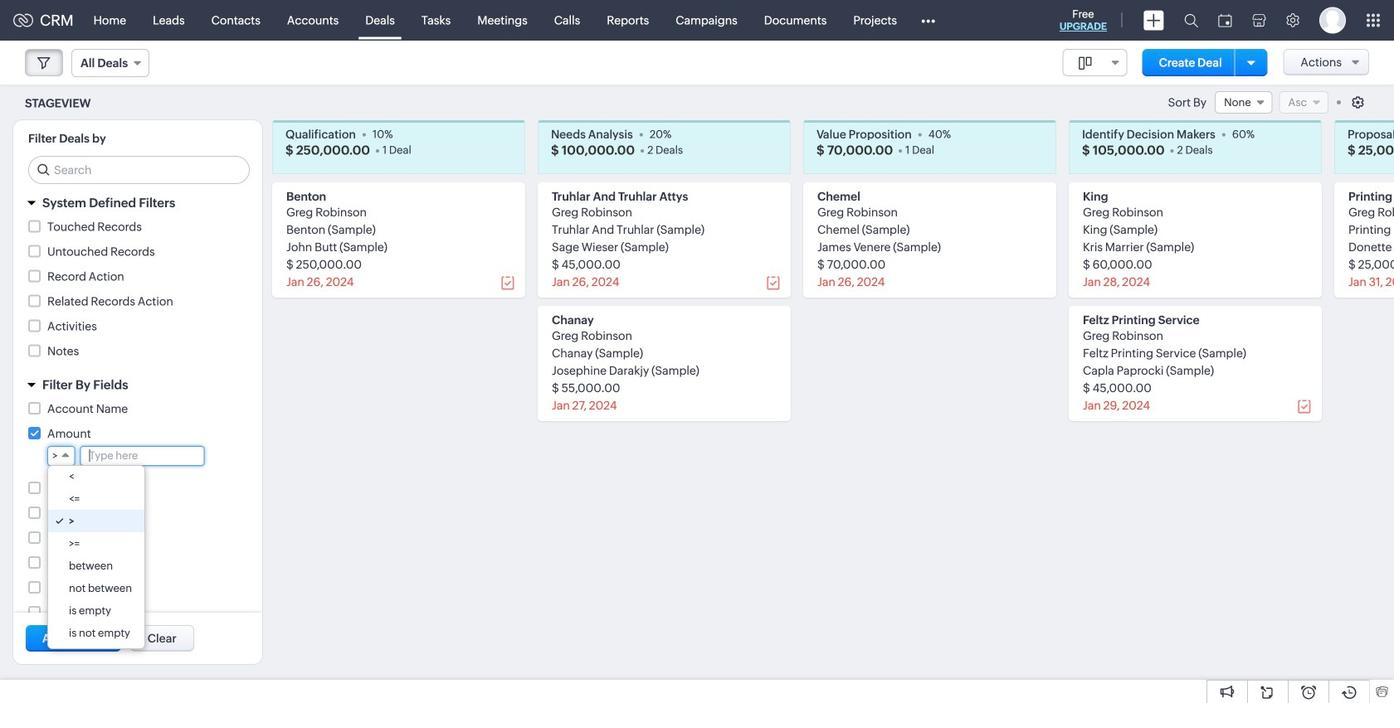 Task type: locate. For each thing, give the bounding box(es) containing it.
create menu element
[[1134, 0, 1175, 40]]

6 option from the top
[[48, 578, 145, 600]]

profile image
[[1320, 7, 1347, 34]]

list box
[[48, 466, 145, 649]]

create menu image
[[1144, 10, 1165, 30]]

Type here text field
[[81, 447, 204, 466]]

option
[[48, 466, 145, 488], [48, 488, 145, 511], [48, 511, 145, 533], [48, 533, 145, 555], [48, 555, 145, 578], [48, 578, 145, 600], [48, 600, 145, 623], [48, 623, 145, 645]]

logo image
[[13, 14, 33, 27]]

1 option from the top
[[48, 466, 145, 488]]

8 option from the top
[[48, 623, 145, 645]]

7 option from the top
[[48, 600, 145, 623]]

Search text field
[[29, 157, 249, 183]]

5 option from the top
[[48, 555, 145, 578]]

None field
[[47, 447, 75, 467]]



Task type: vqa. For each thing, say whether or not it's contained in the screenshot.
sixth option from the top of the page
yes



Task type: describe. For each thing, give the bounding box(es) containing it.
3 option from the top
[[48, 511, 145, 533]]

profile element
[[1310, 0, 1356, 40]]

2 option from the top
[[48, 488, 145, 511]]

4 option from the top
[[48, 533, 145, 555]]

search element
[[1175, 0, 1209, 41]]

search image
[[1185, 13, 1199, 27]]

calendar image
[[1219, 14, 1233, 27]]



